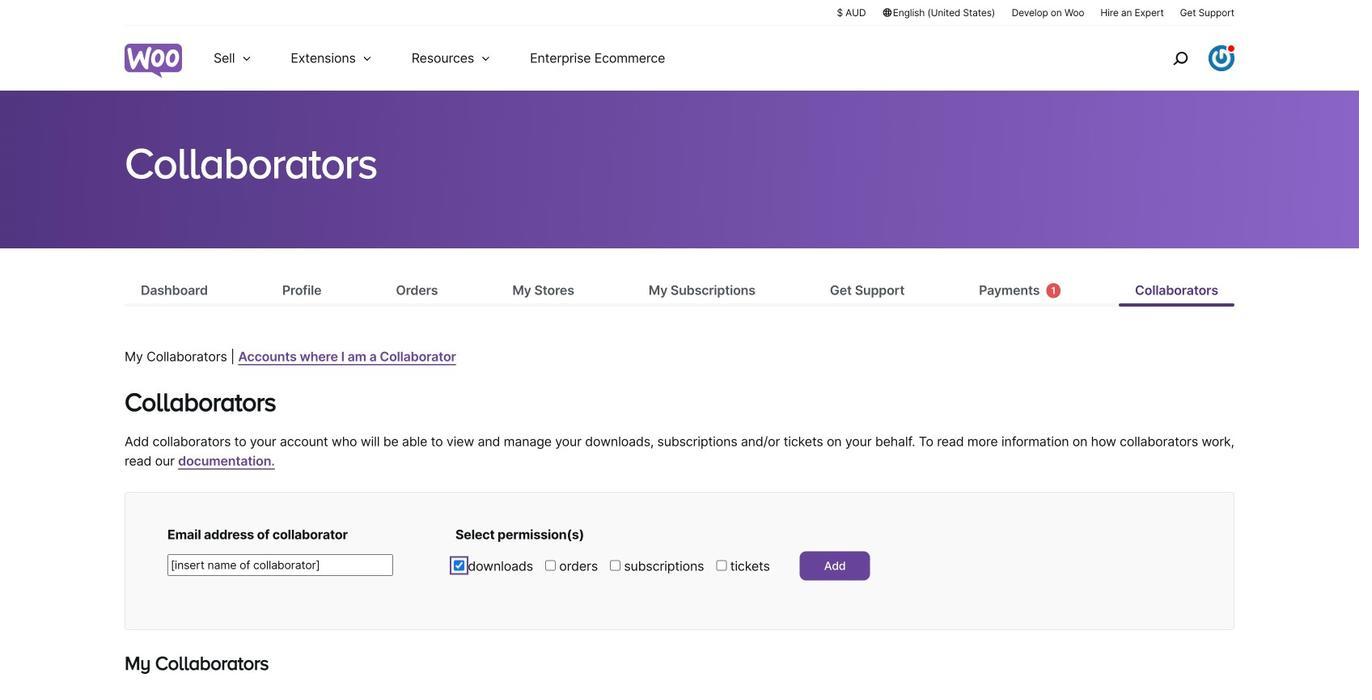 Task type: locate. For each thing, give the bounding box(es) containing it.
None checkbox
[[454, 560, 464, 571]]

service navigation menu element
[[1138, 32, 1235, 85]]

open account menu image
[[1209, 45, 1235, 71]]

None checkbox
[[545, 560, 556, 571], [610, 560, 621, 571], [716, 560, 727, 571], [545, 560, 556, 571], [610, 560, 621, 571], [716, 560, 727, 571]]



Task type: vqa. For each thing, say whether or not it's contained in the screenshot.
the bottommost 'group'
no



Task type: describe. For each thing, give the bounding box(es) containing it.
search image
[[1167, 45, 1193, 71]]



